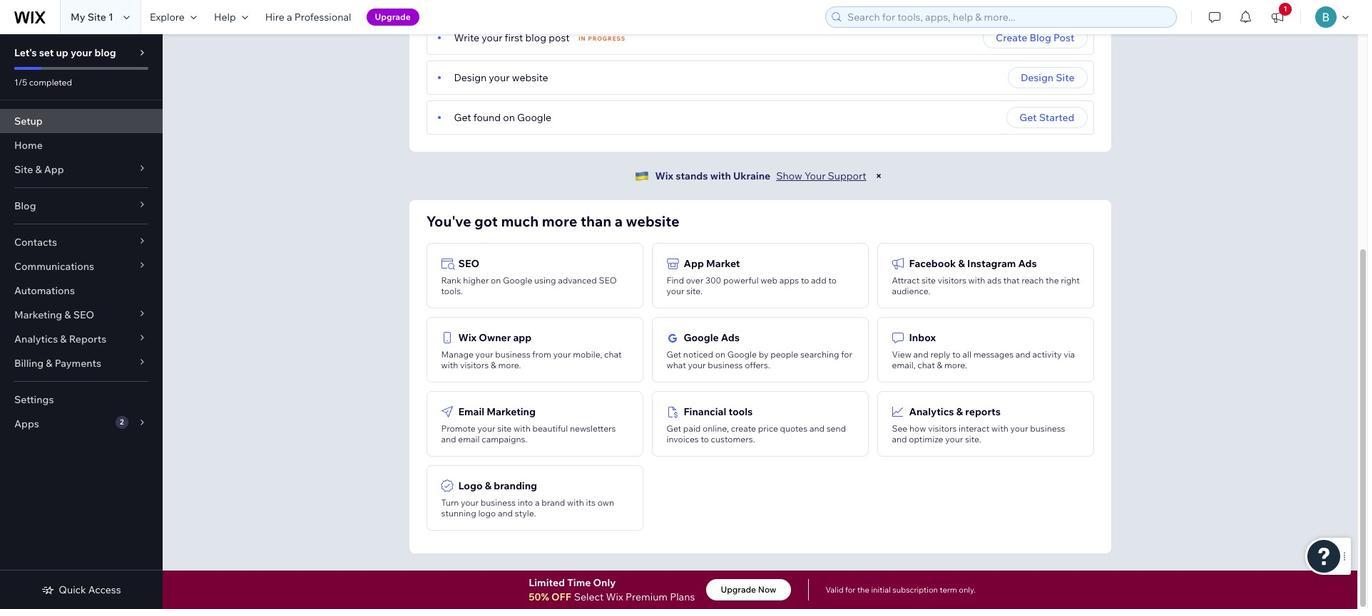 Task type: describe. For each thing, give the bounding box(es) containing it.
0 horizontal spatial ads
[[721, 332, 740, 345]]

hire
[[265, 11, 285, 24]]

instagram
[[967, 258, 1016, 270]]

manage
[[441, 350, 474, 360]]

contacts button
[[0, 230, 163, 255]]

rank higher on google using advanced seo tools.
[[441, 275, 617, 297]]

google for found
[[517, 111, 552, 124]]

site for design
[[1056, 71, 1075, 84]]

invoices
[[667, 434, 699, 445]]

site & app button
[[0, 158, 163, 182]]

facebook
[[909, 258, 956, 270]]

1 vertical spatial the
[[857, 586, 870, 596]]

add
[[811, 275, 827, 286]]

reach
[[1022, 275, 1044, 286]]

create
[[731, 424, 756, 434]]

google ads
[[684, 332, 740, 345]]

find
[[667, 275, 684, 286]]

promote your site with beautiful newsletters and email campaigns.
[[441, 424, 616, 445]]

your inside turn your business into a brand with its own stunning logo and style.
[[461, 498, 479, 509]]

& for marketing & seo
[[64, 309, 71, 322]]

valid
[[826, 586, 844, 596]]

analytics & reports button
[[0, 327, 163, 352]]

1/5
[[14, 77, 27, 88]]

marketing & seo button
[[0, 303, 163, 327]]

wix stands with ukraine show your support
[[655, 170, 867, 183]]

upgrade button
[[366, 9, 419, 26]]

blog inside dropdown button
[[14, 200, 36, 213]]

marketing & seo
[[14, 309, 94, 322]]

rank
[[441, 275, 461, 286]]

design your website
[[454, 71, 548, 84]]

subscription
[[893, 586, 938, 596]]

business inside turn your business into a brand with its own stunning logo and style.
[[481, 498, 516, 509]]

using
[[534, 275, 556, 286]]

site & app
[[14, 163, 64, 176]]

get for get paid online, create price quotes and send invoices to customers.
[[667, 424, 681, 434]]

billing
[[14, 357, 44, 370]]

payments
[[55, 357, 101, 370]]

with inside turn your business into a brand with its own stunning logo and style.
[[567, 498, 584, 509]]

a inside "link"
[[287, 11, 292, 24]]

& inside manage your business from your mobile, chat with visitors & more.
[[491, 360, 496, 371]]

analytics for analytics & reports
[[909, 406, 954, 419]]

wix inside limited time only 50% off select wix premium plans
[[606, 591, 623, 604]]

upgrade for upgrade now
[[721, 585, 756, 596]]

get for get found on google
[[454, 111, 471, 124]]

quick access
[[59, 584, 121, 597]]

chat inside manage your business from your mobile, chat with visitors & more.
[[604, 350, 622, 360]]

advanced
[[558, 275, 597, 286]]

automations
[[14, 285, 75, 297]]

home link
[[0, 133, 163, 158]]

design for design your website
[[454, 71, 487, 84]]

and down inbox
[[914, 350, 929, 360]]

quick access button
[[42, 584, 121, 597]]

your up "get found on google"
[[489, 71, 510, 84]]

much
[[501, 213, 539, 230]]

1 button
[[1262, 0, 1293, 34]]

email
[[458, 434, 480, 445]]

site inside promote your site with beautiful newsletters and email campaigns.
[[497, 424, 512, 434]]

facebook & instagram ads
[[909, 258, 1037, 270]]

and left activity at the bottom of the page
[[1016, 350, 1031, 360]]

searching
[[800, 350, 839, 360]]

with inside attract site visitors with ads that reach the right audience.
[[969, 275, 986, 286]]

professional
[[294, 11, 351, 24]]

seo inside rank higher on google using advanced seo tools.
[[599, 275, 617, 286]]

business inside see how visitors interact with your business and optimize your site.
[[1030, 424, 1065, 434]]

web
[[761, 275, 778, 286]]

stunning
[[441, 509, 476, 519]]

your down analytics & reports
[[945, 434, 963, 445]]

support
[[828, 170, 867, 183]]

hire a professional link
[[257, 0, 360, 34]]

attract
[[892, 275, 920, 286]]

1 horizontal spatial website
[[626, 213, 680, 230]]

found
[[474, 111, 501, 124]]

customers.
[[711, 434, 755, 445]]

0 vertical spatial seo
[[458, 258, 479, 270]]

with inside see how visitors interact with your business and optimize your site.
[[992, 424, 1009, 434]]

design for design site
[[1021, 71, 1054, 84]]

a inside turn your business into a brand with its own stunning logo and style.
[[535, 498, 540, 509]]

for inside get noticed on google by people searching for what your business offers.
[[841, 350, 853, 360]]

powerful
[[723, 275, 759, 286]]

access
[[88, 584, 121, 597]]

google for noticed
[[727, 350, 757, 360]]

sidebar element
[[0, 34, 163, 610]]

and inside get paid online, create price quotes and send invoices to customers.
[[810, 424, 825, 434]]

to inside "view and reply to all messages and activity via email, chat & more."
[[953, 350, 961, 360]]

0 horizontal spatial website
[[512, 71, 548, 84]]

via
[[1064, 350, 1075, 360]]

with inside manage your business from your mobile, chat with visitors & more.
[[441, 360, 458, 371]]

now
[[758, 585, 777, 596]]

completed
[[29, 77, 72, 88]]

show
[[776, 170, 802, 183]]

google for higher
[[503, 275, 532, 286]]

design site
[[1021, 71, 1075, 84]]

app
[[513, 332, 532, 345]]

first
[[505, 31, 523, 44]]

your right from
[[553, 350, 571, 360]]

campaigns.
[[482, 434, 528, 445]]

limited time only 50% off select wix premium plans
[[529, 577, 695, 604]]

financial
[[684, 406, 726, 419]]

initial
[[871, 586, 891, 596]]

only
[[593, 577, 616, 590]]

more. inside "view and reply to all messages and activity via email, chat & more."
[[945, 360, 967, 371]]

1 inside button
[[1284, 4, 1287, 14]]

only.
[[959, 586, 976, 596]]

on for higher
[[491, 275, 501, 286]]

turn
[[441, 498, 459, 509]]

you've
[[426, 213, 471, 230]]

& for analytics & reports
[[60, 333, 67, 346]]

into
[[518, 498, 533, 509]]

let's
[[14, 46, 37, 59]]

help button
[[205, 0, 257, 34]]

view
[[892, 350, 912, 360]]

term
[[940, 586, 957, 596]]

than
[[581, 213, 612, 230]]

& for facebook & instagram ads
[[958, 258, 965, 270]]

create
[[996, 31, 1028, 44]]

1 horizontal spatial marketing
[[487, 406, 536, 419]]

what
[[667, 360, 686, 371]]

& for site & app
[[35, 163, 42, 176]]

to left add
[[801, 275, 809, 286]]

audience.
[[892, 286, 931, 297]]

your inside find over 300 powerful web apps to add to your site.
[[667, 286, 685, 297]]

on for noticed
[[715, 350, 726, 360]]

seo inside 'popup button'
[[73, 309, 94, 322]]

how
[[910, 424, 926, 434]]

online,
[[703, 424, 729, 434]]



Task type: vqa. For each thing, say whether or not it's contained in the screenshot.


Task type: locate. For each thing, give the bounding box(es) containing it.
get for get started
[[1020, 111, 1037, 124]]

0 vertical spatial site
[[87, 11, 106, 24]]

site. left 300
[[686, 286, 703, 297]]

chat right the mobile,
[[604, 350, 622, 360]]

visitors for analytics
[[928, 424, 957, 434]]

from
[[532, 350, 551, 360]]

create blog post button
[[983, 27, 1088, 49]]

1 horizontal spatial on
[[503, 111, 515, 124]]

send
[[827, 424, 846, 434]]

app inside dropdown button
[[44, 163, 64, 176]]

1 horizontal spatial analytics
[[909, 406, 954, 419]]

google inside rank higher on google using advanced seo tools.
[[503, 275, 532, 286]]

get inside get paid online, create price quotes and send invoices to customers.
[[667, 424, 681, 434]]

your down logo
[[461, 498, 479, 509]]

app down home link
[[44, 163, 64, 176]]

design inside design site button
[[1021, 71, 1054, 84]]

1 vertical spatial blog
[[14, 200, 36, 213]]

analytics up how
[[909, 406, 954, 419]]

0 vertical spatial ads
[[1018, 258, 1037, 270]]

got
[[474, 213, 498, 230]]

& right billing
[[46, 357, 52, 370]]

over
[[686, 275, 704, 286]]

2 vertical spatial visitors
[[928, 424, 957, 434]]

0 horizontal spatial more.
[[498, 360, 521, 371]]

marketing inside 'popup button'
[[14, 309, 62, 322]]

ads up reach
[[1018, 258, 1037, 270]]

1 vertical spatial site
[[497, 424, 512, 434]]

billing & payments button
[[0, 352, 163, 376]]

0 horizontal spatial site.
[[686, 286, 703, 297]]

1 design from the left
[[454, 71, 487, 84]]

site for my
[[87, 11, 106, 24]]

0 horizontal spatial blog
[[14, 200, 36, 213]]

1 horizontal spatial a
[[535, 498, 540, 509]]

0 horizontal spatial analytics
[[14, 333, 58, 346]]

analytics up billing
[[14, 333, 58, 346]]

hire a professional
[[265, 11, 351, 24]]

a
[[287, 11, 292, 24], [615, 213, 623, 230], [535, 498, 540, 509]]

visitors inside see how visitors interact with your business and optimize your site.
[[928, 424, 957, 434]]

its
[[586, 498, 596, 509]]

0 vertical spatial visitors
[[938, 275, 967, 286]]

on inside get noticed on google by people searching for what your business offers.
[[715, 350, 726, 360]]

show your support button
[[776, 170, 867, 183]]

2 vertical spatial on
[[715, 350, 726, 360]]

1 horizontal spatial seo
[[458, 258, 479, 270]]

to right "invoices"
[[701, 434, 709, 445]]

financial tools
[[684, 406, 753, 419]]

your down email marketing
[[478, 424, 495, 434]]

blog up contacts
[[14, 200, 36, 213]]

site inside attract site visitors with ads that reach the right audience.
[[922, 275, 936, 286]]

1 horizontal spatial upgrade
[[721, 585, 756, 596]]

and inside turn your business into a brand with its own stunning logo and style.
[[498, 509, 513, 519]]

2 horizontal spatial wix
[[655, 170, 674, 183]]

site. inside see how visitors interact with your business and optimize your site.
[[965, 434, 981, 445]]

0 vertical spatial on
[[503, 111, 515, 124]]

with down facebook & instagram ads
[[969, 275, 986, 286]]

1 horizontal spatial chat
[[918, 360, 935, 371]]

your left "over"
[[667, 286, 685, 297]]

visitors for facebook
[[938, 275, 967, 286]]

blog right the first
[[525, 31, 547, 44]]

1 vertical spatial app
[[684, 258, 704, 270]]

google inside get noticed on google by people searching for what your business offers.
[[727, 350, 757, 360]]

time
[[567, 577, 591, 590]]

0 vertical spatial the
[[1046, 275, 1059, 286]]

ukraine
[[733, 170, 771, 183]]

settings
[[14, 394, 54, 407]]

1/5 completed
[[14, 77, 72, 88]]

seo right advanced
[[599, 275, 617, 286]]

visitors down owner
[[460, 360, 489, 371]]

site inside button
[[1056, 71, 1075, 84]]

visitors inside attract site visitors with ads that reach the right audience.
[[938, 275, 967, 286]]

more. left messages
[[945, 360, 967, 371]]

design down create blog post
[[1021, 71, 1054, 84]]

get inside button
[[1020, 111, 1037, 124]]

business inside get noticed on google by people searching for what your business offers.
[[708, 360, 743, 371]]

logo & branding
[[458, 480, 537, 493]]

wix owner app
[[458, 332, 532, 345]]

settings link
[[0, 388, 163, 412]]

that
[[1004, 275, 1020, 286]]

your inside get noticed on google by people searching for what your business offers.
[[688, 360, 706, 371]]

website down the first
[[512, 71, 548, 84]]

site. inside find over 300 powerful web apps to add to your site.
[[686, 286, 703, 297]]

wix up manage
[[458, 332, 477, 345]]

1 horizontal spatial wix
[[606, 591, 623, 604]]

site down email marketing
[[497, 424, 512, 434]]

analytics for analytics & reports
[[14, 333, 58, 346]]

& inside popup button
[[46, 357, 52, 370]]

for right valid at the right bottom
[[845, 586, 856, 596]]

0 horizontal spatial marketing
[[14, 309, 62, 322]]

1 horizontal spatial ads
[[1018, 258, 1037, 270]]

visitors inside manage your business from your mobile, chat with visitors & more.
[[460, 360, 489, 371]]

2 vertical spatial wix
[[606, 591, 623, 604]]

0 horizontal spatial 1
[[108, 11, 113, 24]]

started
[[1039, 111, 1075, 124]]

find over 300 powerful web apps to add to your site.
[[667, 275, 837, 297]]

300
[[706, 275, 721, 286]]

my site 1
[[71, 11, 113, 24]]

site down post
[[1056, 71, 1075, 84]]

0 horizontal spatial site
[[14, 163, 33, 176]]

with right "stands"
[[710, 170, 731, 183]]

billing & payments
[[14, 357, 101, 370]]

right
[[1061, 275, 1080, 286]]

get for get noticed on google by people searching for what your business offers.
[[667, 350, 681, 360]]

market
[[706, 258, 740, 270]]

0 horizontal spatial app
[[44, 163, 64, 176]]

by
[[759, 350, 769, 360]]

help
[[214, 11, 236, 24]]

& left 'reports'
[[60, 333, 67, 346]]

0 vertical spatial blog
[[525, 31, 547, 44]]

seo up higher
[[458, 258, 479, 270]]

you've got much more than a website
[[426, 213, 680, 230]]

on right higher
[[491, 275, 501, 286]]

and inside see how visitors interact with your business and optimize your site.
[[892, 434, 907, 445]]

& up interact
[[956, 406, 963, 419]]

& inside 'popup button'
[[64, 309, 71, 322]]

get left found
[[454, 111, 471, 124]]

your left the first
[[482, 31, 503, 44]]

the left initial
[[857, 586, 870, 596]]

site. for &
[[965, 434, 981, 445]]

& down owner
[[491, 360, 496, 371]]

your right up in the top of the page
[[71, 46, 92, 59]]

0 horizontal spatial chat
[[604, 350, 622, 360]]

0 vertical spatial marketing
[[14, 309, 62, 322]]

blog inside button
[[1030, 31, 1052, 44]]

1 horizontal spatial design
[[1021, 71, 1054, 84]]

analytics & reports
[[14, 333, 106, 346]]

chat inside "view and reply to all messages and activity via email, chat & more."
[[918, 360, 935, 371]]

price
[[758, 424, 778, 434]]

app up "over"
[[684, 258, 704, 270]]

2 horizontal spatial on
[[715, 350, 726, 360]]

upgrade left now
[[721, 585, 756, 596]]

0 vertical spatial for
[[841, 350, 853, 360]]

setup link
[[0, 109, 163, 133]]

with left its
[[567, 498, 584, 509]]

your right what
[[688, 360, 706, 371]]

upgrade now
[[721, 585, 777, 596]]

1 horizontal spatial site
[[87, 11, 106, 24]]

with down reports
[[992, 424, 1009, 434]]

on down google ads
[[715, 350, 726, 360]]

1 vertical spatial visitors
[[460, 360, 489, 371]]

to inside get paid online, create price quotes and send invoices to customers.
[[701, 434, 709, 445]]

and left send
[[810, 424, 825, 434]]

1 more. from the left
[[498, 360, 521, 371]]

more. inside manage your business from your mobile, chat with visitors & more.
[[498, 360, 521, 371]]

on right found
[[503, 111, 515, 124]]

attract site visitors with ads that reach the right audience.
[[892, 275, 1080, 297]]

more.
[[498, 360, 521, 371], [945, 360, 967, 371]]

upgrade right professional
[[375, 11, 411, 22]]

a right into
[[535, 498, 540, 509]]

site. down reports
[[965, 434, 981, 445]]

2 design from the left
[[1021, 71, 1054, 84]]

& inside dropdown button
[[35, 163, 42, 176]]

newsletters
[[570, 424, 616, 434]]

0 vertical spatial upgrade
[[375, 11, 411, 22]]

site inside dropdown button
[[14, 163, 33, 176]]

reports
[[69, 333, 106, 346]]

apps
[[14, 418, 39, 431]]

0 horizontal spatial blog
[[94, 46, 116, 59]]

& right logo
[[485, 480, 492, 493]]

0 vertical spatial analytics
[[14, 333, 58, 346]]

website right than
[[626, 213, 680, 230]]

1 vertical spatial on
[[491, 275, 501, 286]]

1 vertical spatial site.
[[965, 434, 981, 445]]

2 horizontal spatial a
[[615, 213, 623, 230]]

communications
[[14, 260, 94, 273]]

seo up analytics & reports dropdown button
[[73, 309, 94, 322]]

wix for wix owner app
[[458, 332, 477, 345]]

in
[[579, 35, 586, 42]]

site down facebook
[[922, 275, 936, 286]]

get left started
[[1020, 111, 1037, 124]]

wix down only
[[606, 591, 623, 604]]

logo
[[458, 480, 483, 493]]

to right add
[[829, 275, 837, 286]]

to
[[801, 275, 809, 286], [829, 275, 837, 286], [953, 350, 961, 360], [701, 434, 709, 445]]

1 vertical spatial site
[[1056, 71, 1075, 84]]

ads up get noticed on google by people searching for what your business offers.
[[721, 332, 740, 345]]

2 vertical spatial site
[[14, 163, 33, 176]]

site.
[[686, 286, 703, 297], [965, 434, 981, 445]]

get inside get noticed on google by people searching for what your business offers.
[[667, 350, 681, 360]]

2 vertical spatial a
[[535, 498, 540, 509]]

& for billing & payments
[[46, 357, 52, 370]]

visitors down analytics & reports
[[928, 424, 957, 434]]

your
[[482, 31, 503, 44], [71, 46, 92, 59], [489, 71, 510, 84], [667, 286, 685, 297], [476, 350, 493, 360], [553, 350, 571, 360], [688, 360, 706, 371], [478, 424, 495, 434], [1011, 424, 1028, 434], [945, 434, 963, 445], [461, 498, 479, 509]]

0 horizontal spatial seo
[[73, 309, 94, 322]]

1 vertical spatial website
[[626, 213, 680, 230]]

quick
[[59, 584, 86, 597]]

create blog post
[[996, 31, 1075, 44]]

optimize
[[909, 434, 943, 445]]

in progress
[[579, 35, 626, 42]]

a right hire
[[287, 11, 292, 24]]

google right found
[[517, 111, 552, 124]]

and left how
[[892, 434, 907, 445]]

2 vertical spatial seo
[[73, 309, 94, 322]]

with left beautiful
[[514, 424, 531, 434]]

0 vertical spatial website
[[512, 71, 548, 84]]

with inside promote your site with beautiful newsletters and email campaigns.
[[514, 424, 531, 434]]

0 vertical spatial app
[[44, 163, 64, 176]]

1 vertical spatial a
[[615, 213, 623, 230]]

0 horizontal spatial site
[[497, 424, 512, 434]]

your inside promote your site with beautiful newsletters and email campaigns.
[[478, 424, 495, 434]]

email
[[458, 406, 485, 419]]

1 vertical spatial blog
[[94, 46, 116, 59]]

1 horizontal spatial site
[[922, 275, 936, 286]]

and inside promote your site with beautiful newsletters and email campaigns.
[[441, 434, 456, 445]]

2 more. from the left
[[945, 360, 967, 371]]

get started button
[[1007, 107, 1088, 128]]

0 horizontal spatial the
[[857, 586, 870, 596]]

0 vertical spatial site
[[922, 275, 936, 286]]

with up promote
[[441, 360, 458, 371]]

on inside rank higher on google using advanced seo tools.
[[491, 275, 501, 286]]

1 horizontal spatial app
[[684, 258, 704, 270]]

communications button
[[0, 255, 163, 279]]

& right facebook
[[958, 258, 965, 270]]

the left right at right
[[1046, 275, 1059, 286]]

chat right email,
[[918, 360, 935, 371]]

marketing down automations
[[14, 309, 62, 322]]

blog
[[525, 31, 547, 44], [94, 46, 116, 59]]

1 horizontal spatial the
[[1046, 275, 1059, 286]]

google left using
[[503, 275, 532, 286]]

for right searching
[[841, 350, 853, 360]]

2 horizontal spatial site
[[1056, 71, 1075, 84]]

messages
[[974, 350, 1014, 360]]

1 horizontal spatial more.
[[945, 360, 967, 371]]

and right logo
[[498, 509, 513, 519]]

up
[[56, 46, 68, 59]]

google up noticed
[[684, 332, 719, 345]]

0 horizontal spatial design
[[454, 71, 487, 84]]

off
[[551, 591, 571, 604]]

0 horizontal spatial upgrade
[[375, 11, 411, 22]]

setup
[[14, 115, 43, 128]]

get left noticed
[[667, 350, 681, 360]]

upgrade now button
[[707, 580, 791, 601]]

1 horizontal spatial site.
[[965, 434, 981, 445]]

wix left "stands"
[[655, 170, 674, 183]]

inbox
[[909, 332, 936, 345]]

wix for wix stands with ukraine show your support
[[655, 170, 674, 183]]

0 vertical spatial a
[[287, 11, 292, 24]]

site
[[87, 11, 106, 24], [1056, 71, 1075, 84], [14, 163, 33, 176]]

site down home
[[14, 163, 33, 176]]

for
[[841, 350, 853, 360], [845, 586, 856, 596]]

upgrade for upgrade
[[375, 11, 411, 22]]

& down home
[[35, 163, 42, 176]]

0 vertical spatial site.
[[686, 286, 703, 297]]

marketing up promote your site with beautiful newsletters and email campaigns.
[[487, 406, 536, 419]]

blog inside sidebar 'element'
[[94, 46, 116, 59]]

0 vertical spatial wix
[[655, 170, 674, 183]]

1 vertical spatial seo
[[599, 275, 617, 286]]

design down write
[[454, 71, 487, 84]]

visitors down facebook
[[938, 275, 967, 286]]

1 vertical spatial marketing
[[487, 406, 536, 419]]

Search for tools, apps, help & more... field
[[843, 7, 1172, 27]]

your down owner
[[476, 350, 493, 360]]

& up analytics & reports
[[64, 309, 71, 322]]

the inside attract site visitors with ads that reach the right audience.
[[1046, 275, 1059, 286]]

& for analytics & reports
[[956, 406, 963, 419]]

your right interact
[[1011, 424, 1028, 434]]

style.
[[515, 509, 536, 519]]

more
[[542, 213, 577, 230]]

1 horizontal spatial blog
[[1030, 31, 1052, 44]]

blog down my site 1
[[94, 46, 116, 59]]

limited
[[529, 577, 565, 590]]

1 vertical spatial wix
[[458, 332, 477, 345]]

post
[[549, 31, 570, 44]]

& inside "view and reply to all messages and activity via email, chat & more."
[[937, 360, 943, 371]]

& for logo & branding
[[485, 480, 492, 493]]

blog left post
[[1030, 31, 1052, 44]]

activity
[[1033, 350, 1062, 360]]

on
[[503, 111, 515, 124], [491, 275, 501, 286], [715, 350, 726, 360]]

1 vertical spatial ads
[[721, 332, 740, 345]]

and left email
[[441, 434, 456, 445]]

on for found
[[503, 111, 515, 124]]

& inside dropdown button
[[60, 333, 67, 346]]

0 vertical spatial blog
[[1030, 31, 1052, 44]]

google left 'by'
[[727, 350, 757, 360]]

0 horizontal spatial on
[[491, 275, 501, 286]]

to left all
[[953, 350, 961, 360]]

0 horizontal spatial wix
[[458, 332, 477, 345]]

1 vertical spatial analytics
[[909, 406, 954, 419]]

a right than
[[615, 213, 623, 230]]

more. down app
[[498, 360, 521, 371]]

site right 'my'
[[87, 11, 106, 24]]

& left all
[[937, 360, 943, 371]]

analytics inside dropdown button
[[14, 333, 58, 346]]

2 horizontal spatial seo
[[599, 275, 617, 286]]

1 vertical spatial for
[[845, 586, 856, 596]]

0 horizontal spatial a
[[287, 11, 292, 24]]

quotes
[[780, 424, 808, 434]]

business inside manage your business from your mobile, chat with visitors & more.
[[495, 350, 530, 360]]

get left paid
[[667, 424, 681, 434]]

1 horizontal spatial 1
[[1284, 4, 1287, 14]]

your inside sidebar 'element'
[[71, 46, 92, 59]]

1 vertical spatial upgrade
[[721, 585, 756, 596]]

site. for market
[[686, 286, 703, 297]]

let's set up your blog
[[14, 46, 116, 59]]

1 horizontal spatial blog
[[525, 31, 547, 44]]

contacts
[[14, 236, 57, 249]]



